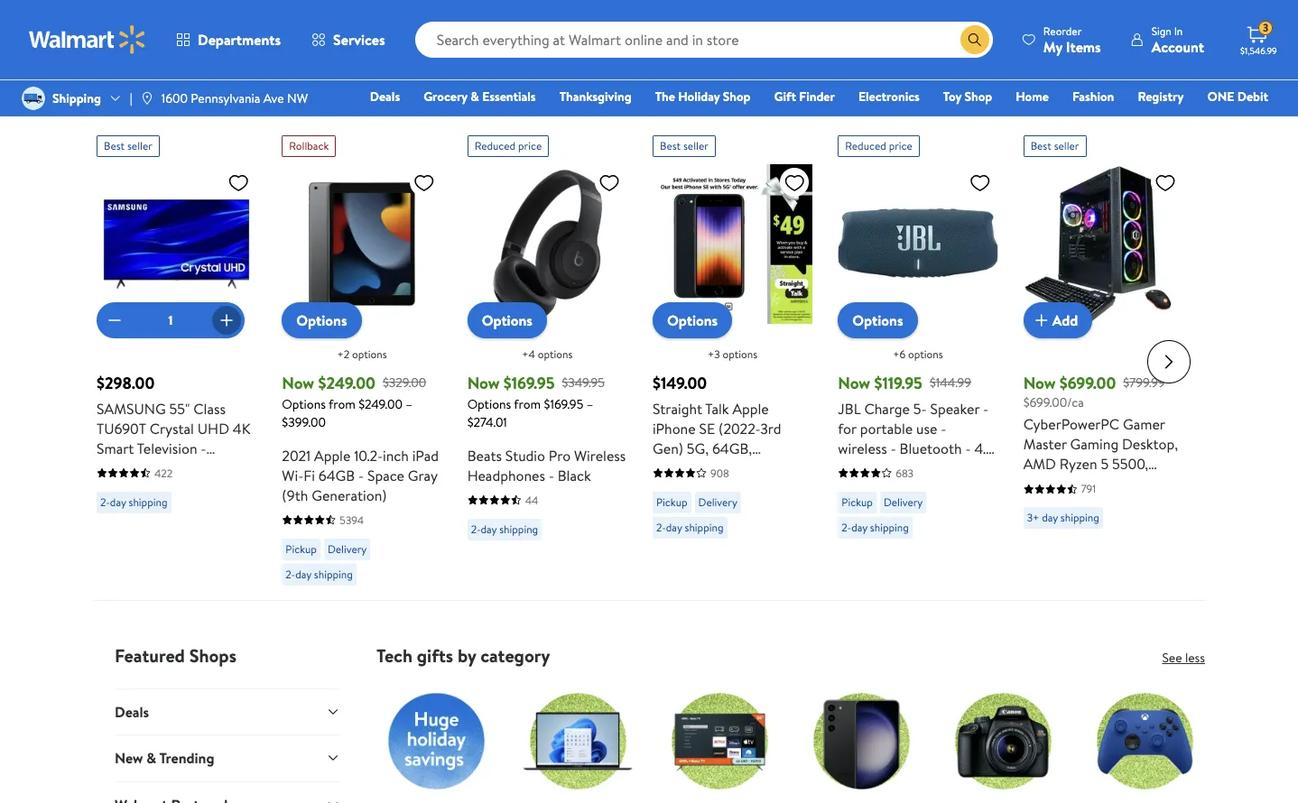 Task type: locate. For each thing, give the bounding box(es) containing it.
the holiday shop link
[[647, 87, 759, 107]]

straight talk apple iphone se (2022-3rd gen) 5g, 64gb, midnight- prepaid smartphone [locked to straight talk] image
[[653, 164, 813, 324]]

explore more deals link
[[1101, 79, 1205, 97]]

list
[[366, 667, 1216, 803]]

0 horizontal spatial deals
[[660, 3, 696, 26]]

1 options link from the left
[[282, 302, 362, 338]]

0 horizontal spatial reduced price
[[475, 138, 542, 153]]

jbl charge 5- speaker - for portable use - wireless - bluetooth - 4.2 watt - blue image
[[838, 164, 998, 324]]

0 vertical spatial deals
[[660, 3, 696, 26]]

(9th
[[282, 486, 308, 505]]

options up +6
[[852, 310, 903, 330]]

1 vertical spatial apple
[[314, 446, 351, 466]]

sign in to add to favorites list, samsung 55" class tu690t crystal uhd 4k smart television - un55tu690tfxza (new) image
[[228, 171, 249, 194]]

one debit link
[[1199, 87, 1277, 107]]

television
[[137, 439, 197, 458]]

now for $699.00
[[1023, 372, 1056, 394]]

options link up +3
[[653, 302, 732, 338]]

seller down holiday
[[683, 138, 709, 153]]

0 vertical spatial apple
[[733, 399, 769, 419]]

4 product group from the left
[[653, 128, 813, 593]]

44
[[525, 493, 538, 508]]

1 options from the left
[[352, 347, 387, 362]]

3 options link from the left
[[653, 302, 732, 338]]

toy shop link
[[935, 87, 1000, 107]]

long.
[[289, 99, 315, 117]]

best seller down holiday
[[660, 138, 709, 153]]

day down watt
[[851, 520, 868, 535]]

 image for 1600 pennsylvania ave nw
[[140, 91, 154, 106]]

options right +3
[[723, 347, 758, 362]]

day down (9th
[[295, 567, 311, 582]]

0 vertical spatial &
[[471, 88, 479, 106]]

– down the $329.00
[[406, 395, 412, 413]]

apple right talk
[[733, 399, 769, 419]]

0 horizontal spatial best
[[104, 138, 125, 153]]

explore more deals
[[1101, 79, 1205, 97]]

straight
[[653, 399, 702, 419], [653, 498, 702, 518]]

0 horizontal spatial –
[[406, 395, 412, 413]]

2 best from the left
[[660, 138, 681, 153]]

1 horizontal spatial deals
[[370, 88, 400, 106]]

0 horizontal spatial delivery
[[328, 542, 367, 557]]

1 horizontal spatial apple
[[733, 399, 769, 419]]

electronics
[[171, 99, 231, 117]]

from right the "$399.00"
[[329, 395, 356, 413]]

deals up new
[[115, 702, 149, 722]]

tech gifts by category
[[376, 644, 550, 668]]

best seller for +3 options
[[660, 138, 709, 153]]

portable
[[860, 419, 913, 439]]

& right new
[[146, 749, 156, 768]]

0 vertical spatial $169.95
[[504, 372, 555, 394]]

to
[[785, 478, 799, 498]]

0 vertical spatial straight
[[653, 399, 702, 419]]

[locked
[[733, 478, 782, 498]]

electronics
[[858, 88, 920, 106]]

4 options link from the left
[[838, 302, 918, 338]]

5 product group from the left
[[838, 128, 998, 593]]

1 from from the left
[[329, 395, 356, 413]]

options up +3
[[667, 310, 718, 330]]

options
[[352, 347, 387, 362], [538, 347, 573, 362], [723, 347, 758, 362], [908, 347, 943, 362]]

options inside "now $249.00 $329.00 options from $249.00 – $399.00"
[[282, 395, 326, 413]]

options right +2
[[352, 347, 387, 362]]

- up 683
[[891, 439, 896, 458]]

422
[[154, 466, 173, 481]]

$169.95
[[504, 372, 555, 394], [544, 395, 583, 413]]

gifts
[[417, 644, 453, 668]]

0 vertical spatial explore
[[603, 3, 656, 26]]

price down essentials
[[518, 138, 542, 153]]

1 product group from the left
[[97, 128, 257, 593]]

pickup down watt
[[842, 495, 873, 510]]

now up $274.01
[[467, 372, 500, 394]]

sign in account
[[1152, 23, 1204, 56]]

product group containing now $169.95
[[467, 128, 627, 593]]

– down $349.95 on the top left of page
[[586, 395, 593, 413]]

one debit walmart+
[[1207, 88, 1268, 131]]

1 price from the left
[[518, 138, 542, 153]]

3 product group from the left
[[467, 128, 627, 593]]

options right +6
[[908, 347, 943, 362]]

now for $169.95
[[467, 372, 500, 394]]

reduced for now $119.95
[[845, 138, 886, 153]]

best down the home
[[1031, 138, 1052, 153]]

from inside now $169.95 $349.95 options from $169.95 – $274.01
[[514, 395, 541, 413]]

+4 options
[[522, 347, 573, 362]]

1 shop from the left
[[723, 88, 751, 106]]

1
[[168, 311, 173, 329]]

3rd
[[760, 419, 781, 439]]

gen)
[[653, 439, 683, 458]]

pickup for straight
[[656, 495, 687, 510]]

seller for +3 options
[[683, 138, 709, 153]]

sign in to add to favorites list, beats studio pro wireless headphones - black image
[[599, 171, 620, 194]]

0 horizontal spatial &
[[146, 749, 156, 768]]

1 vertical spatial explore
[[1101, 79, 1143, 97]]

now $119.95 $144.99 jbl charge 5- speaker - for portable use - wireless - bluetooth - 4.2 watt - blue
[[838, 372, 994, 478]]

apple left 10.2-
[[314, 446, 351, 466]]

now inside "now $249.00 $329.00 options from $249.00 – $399.00"
[[282, 372, 314, 394]]

2 options link from the left
[[467, 302, 547, 338]]

ipad
[[412, 446, 439, 466]]

from right $274.01
[[514, 395, 541, 413]]

 image
[[22, 87, 45, 110], [140, 91, 154, 106]]

5
[[1101, 454, 1109, 474]]

options up +4
[[482, 310, 532, 330]]

deals up the
[[660, 3, 696, 26]]

– inside "now $249.00 $329.00 options from $249.00 – $399.00"
[[406, 395, 412, 413]]

1 vertical spatial deals
[[1178, 79, 1205, 97]]

reduced price for now $169.95
[[475, 138, 542, 153]]

se
[[699, 419, 715, 439]]

0 horizontal spatial shop
[[723, 88, 751, 106]]

1 vertical spatial deals
[[115, 702, 149, 722]]

2 reduced from the left
[[845, 138, 886, 153]]

now for $249.00
[[282, 372, 314, 394]]

deals button
[[115, 689, 340, 735]]

explore for explore more deals
[[1101, 79, 1143, 97]]

sign in to add to favorites list, jbl charge 5- speaker - for portable use - wireless - bluetooth - 4.2 watt - blue image
[[969, 171, 991, 194]]

options for jbl charge 5- speaker - for portable use - wireless - bluetooth - 4.2 watt - blue
[[852, 310, 903, 330]]

$249.00 down +2
[[318, 372, 375, 394]]

1 horizontal spatial pickup
[[656, 495, 687, 510]]

$249.00 down the $329.00
[[359, 395, 403, 413]]

explore deals
[[603, 3, 696, 26]]

4 options from the left
[[908, 347, 943, 362]]

- inside 2021 apple 10.2-inch ipad wi-fi 64gb - space gray (9th generation)
[[358, 466, 364, 486]]

2 horizontal spatial best seller
[[1031, 138, 1079, 153]]

55"
[[169, 399, 190, 419]]

watt
[[838, 458, 868, 478]]

studio
[[505, 446, 545, 466]]

–
[[406, 395, 412, 413], [586, 395, 593, 413]]

1 horizontal spatial &
[[471, 88, 479, 106]]

1 best from the left
[[104, 138, 125, 153]]

straight down the $149.00
[[653, 399, 702, 419]]

2- down headphones
[[471, 522, 481, 537]]

- inside $298.00 samsung 55" class tu690t crystal uhd 4k smart television - un55tu690tfxza (new)
[[201, 439, 206, 458]]

prices
[[118, 99, 151, 117]]

best
[[104, 138, 125, 153], [660, 138, 681, 153], [1031, 138, 1052, 153]]

$349.95
[[562, 373, 605, 391]]

$149.00 straight talk apple iphone se (2022-3rd gen) 5g, 64gb, midnight- prepaid smartphone [locked to straight talk]
[[653, 372, 799, 518]]

black,
[[1023, 514, 1060, 534]]

2-day shipping down 683
[[842, 520, 909, 535]]

pickup
[[656, 495, 687, 510], [842, 495, 873, 510], [286, 542, 317, 557]]

0 horizontal spatial from
[[329, 395, 356, 413]]

0 horizontal spatial  image
[[22, 87, 45, 110]]

2 horizontal spatial pickup
[[842, 495, 873, 510]]

reduced down 'electronics'
[[845, 138, 886, 153]]

shipping
[[129, 495, 167, 510], [1061, 510, 1099, 526], [685, 520, 724, 535], [870, 520, 909, 535], [499, 522, 538, 537], [314, 567, 353, 582]]

next slide for product carousel list image
[[1147, 340, 1191, 384]]

- right use at bottom
[[941, 419, 946, 439]]

0 horizontal spatial price
[[518, 138, 542, 153]]

class
[[193, 399, 226, 419]]

amd left 5 on the right of page
[[1063, 474, 1095, 494]]

-
[[983, 399, 989, 419], [941, 419, 946, 439], [201, 439, 206, 458], [891, 439, 896, 458], [965, 439, 971, 458], [872, 458, 877, 478], [358, 466, 364, 486], [549, 466, 554, 486]]

2 best seller from the left
[[660, 138, 709, 153]]

less
[[1185, 649, 1205, 667]]

2 seller from the left
[[683, 138, 709, 153]]

options up the 2021
[[282, 395, 326, 413]]

2 horizontal spatial best
[[1031, 138, 1052, 153]]

huge holiday savings low prices on electronics all season long.
[[93, 74, 315, 117]]

2 product group from the left
[[282, 128, 442, 593]]

fashion link
[[1064, 87, 1122, 107]]

1 horizontal spatial best
[[660, 138, 681, 153]]

explore left 'more'
[[1101, 79, 1143, 97]]

options for straight talk apple iphone se (2022-3rd gen) 5g, 64gb, midnight- prepaid smartphone [locked to straight talk]
[[667, 310, 718, 330]]

amd left ryzen
[[1023, 454, 1056, 474]]

0 horizontal spatial best seller
[[104, 138, 152, 153]]

0 vertical spatial $249.00
[[318, 372, 375, 394]]

1 reduced from the left
[[475, 138, 516, 153]]

deals left grocery
[[370, 88, 400, 106]]

best down low
[[104, 138, 125, 153]]

1 seller from the left
[[127, 138, 152, 153]]

options link up +4
[[467, 302, 547, 338]]

best seller for $298.00
[[104, 138, 152, 153]]

1 horizontal spatial explore
[[1101, 79, 1143, 97]]

now left "$699.00"
[[1023, 372, 1056, 394]]

amd
[[1023, 454, 1056, 474], [1063, 474, 1095, 494]]

on
[[154, 99, 168, 117]]

explore up thanksgiving
[[603, 3, 656, 26]]

1 horizontal spatial from
[[514, 395, 541, 413]]

reduced price down electronics link
[[845, 138, 913, 153]]

grocery & essentials link
[[415, 87, 544, 107]]

electronics link
[[850, 87, 928, 107]]

1 best seller from the left
[[104, 138, 152, 153]]

reduced for now $169.95
[[475, 138, 516, 153]]

2 price from the left
[[889, 138, 913, 153]]

now inside now $169.95 $349.95 options from $169.95 – $274.01
[[467, 372, 500, 394]]

best seller down prices
[[104, 138, 152, 153]]

gift finder
[[774, 88, 835, 106]]

best for +3 options
[[660, 138, 681, 153]]

best seller down the home
[[1031, 138, 1079, 153]]

options for options from $249.00 – $399.00
[[296, 310, 347, 330]]

0 horizontal spatial explore
[[603, 3, 656, 26]]

now up the "$399.00"
[[282, 372, 314, 394]]

3 now from the left
[[838, 372, 870, 394]]

0 horizontal spatial pickup
[[286, 542, 317, 557]]

gaming
[[1070, 435, 1119, 454]]

options link for now $169.95
[[467, 302, 547, 338]]

1 horizontal spatial delivery
[[698, 495, 738, 510]]

2 horizontal spatial seller
[[1054, 138, 1079, 153]]

2 now from the left
[[467, 372, 500, 394]]

new
[[115, 749, 143, 768]]

0 horizontal spatial apple
[[314, 446, 351, 466]]

product group containing now $249.00
[[282, 128, 442, 593]]

delivery down 908
[[698, 495, 738, 510]]

1 vertical spatial straight
[[653, 498, 702, 518]]

add
[[1052, 310, 1078, 330]]

1 vertical spatial &
[[146, 749, 156, 768]]

5g,
[[687, 439, 709, 458]]

now inside "now $699.00 $799.99 $699.00/ca cyberpowerpc gamer master gaming desktop, amd ryzen 5 5500, 16gb, amd radeon rx 6700 10gb, 1tb ssd, black, gma6800wst"
[[1023, 372, 1056, 394]]

$169.95 down $349.95 on the top left of page
[[544, 395, 583, 413]]

2 – from the left
[[586, 395, 593, 413]]

crystal
[[150, 419, 194, 439]]

– for now $249.00
[[406, 395, 412, 413]]

product group
[[97, 128, 257, 593], [282, 128, 442, 593], [467, 128, 627, 593], [653, 128, 813, 593], [838, 128, 998, 593], [1023, 128, 1183, 593]]

options for options from $169.95 – $274.01
[[482, 310, 532, 330]]

delivery down 683
[[884, 495, 923, 510]]

2 options from the left
[[538, 347, 573, 362]]

1 – from the left
[[406, 395, 412, 413]]

0 horizontal spatial deals
[[115, 702, 149, 722]]

best down the
[[660, 138, 681, 153]]

shop right holiday
[[723, 88, 751, 106]]

pennsylvania
[[191, 89, 260, 107]]

1 horizontal spatial reduced price
[[845, 138, 913, 153]]

– inside now $169.95 $349.95 options from $169.95 – $274.01
[[586, 395, 593, 413]]

1 reduced price from the left
[[475, 138, 542, 153]]

- left black
[[549, 466, 554, 486]]

day
[[110, 495, 126, 510], [1042, 510, 1058, 526], [666, 520, 682, 535], [851, 520, 868, 535], [481, 522, 497, 537], [295, 567, 311, 582]]

options right +4
[[538, 347, 573, 362]]

ave
[[263, 89, 284, 107]]

options up +2
[[296, 310, 347, 330]]

deals left one
[[1178, 79, 1205, 97]]

1 horizontal spatial amd
[[1063, 474, 1095, 494]]

the holiday shop
[[655, 88, 751, 106]]

- right the 64gb
[[358, 466, 364, 486]]

2 from from the left
[[514, 395, 541, 413]]

see less
[[1162, 649, 1205, 667]]

1tb
[[1099, 494, 1120, 514]]

pickup down (9th
[[286, 542, 317, 557]]

day down un55tu690tfxza
[[110, 495, 126, 510]]

&
[[471, 88, 479, 106], [146, 749, 156, 768]]

straight down midnight- on the bottom of page
[[653, 498, 702, 518]]

reduced down essentials
[[475, 138, 516, 153]]

- right television
[[201, 439, 206, 458]]

toy shop
[[943, 88, 992, 106]]

3 options from the left
[[723, 347, 758, 362]]

1 horizontal spatial seller
[[683, 138, 709, 153]]

now for $119.95
[[838, 372, 870, 394]]

1 horizontal spatial reduced
[[845, 138, 886, 153]]

1 now from the left
[[282, 372, 314, 394]]

tu690t
[[97, 419, 146, 439]]

from inside "now $249.00 $329.00 options from $249.00 – $399.00"
[[329, 395, 356, 413]]

services
[[333, 30, 385, 50]]

midnight-
[[653, 458, 714, 478]]

price down electronics link
[[889, 138, 913, 153]]

options link up +6
[[838, 302, 918, 338]]

shipping down 791
[[1061, 510, 1099, 526]]

$399.00
[[282, 413, 326, 431]]

6 product group from the left
[[1023, 128, 1183, 593]]

options for now $249.00
[[352, 347, 387, 362]]

0 horizontal spatial seller
[[127, 138, 152, 153]]

1 horizontal spatial price
[[889, 138, 913, 153]]

options for now $169.95
[[538, 347, 573, 362]]

from for $169.95
[[514, 395, 541, 413]]

shops
[[189, 644, 236, 668]]

reduced price down essentials
[[475, 138, 542, 153]]

1 horizontal spatial best seller
[[660, 138, 709, 153]]

2 reduced price from the left
[[845, 138, 913, 153]]

options up beats
[[467, 395, 511, 413]]

2 horizontal spatial delivery
[[884, 495, 923, 510]]

pickup down midnight- on the bottom of page
[[656, 495, 687, 510]]

price for now $169.95
[[518, 138, 542, 153]]

& inside dropdown button
[[146, 749, 156, 768]]

day right 3+
[[1042, 510, 1058, 526]]

now up jbl
[[838, 372, 870, 394]]

1 horizontal spatial deals
[[1178, 79, 1205, 97]]

2-day shipping down the talk]
[[656, 520, 724, 535]]

shop right toy
[[965, 88, 992, 106]]

delivery down 5394
[[328, 542, 367, 557]]

seller down prices
[[127, 138, 152, 153]]

& right grocery
[[471, 88, 479, 106]]

explore
[[603, 3, 656, 26], [1101, 79, 1143, 97]]

options
[[296, 310, 347, 330], [482, 310, 532, 330], [667, 310, 718, 330], [852, 310, 903, 330], [282, 395, 326, 413], [467, 395, 511, 413]]

1 horizontal spatial –
[[586, 395, 593, 413]]

the
[[655, 88, 675, 106]]

1 horizontal spatial  image
[[140, 91, 154, 106]]

1 horizontal spatial shop
[[965, 88, 992, 106]]

0 horizontal spatial reduced
[[475, 138, 516, 153]]

– for now $169.95
[[586, 395, 593, 413]]

reorder my items
[[1043, 23, 1101, 56]]

master
[[1023, 435, 1067, 454]]

product group containing now $699.00
[[1023, 128, 1183, 593]]

nw
[[287, 89, 308, 107]]

now inside now $119.95 $144.99 jbl charge 5- speaker - for portable use - wireless - bluetooth - 4.2 watt - blue
[[838, 372, 870, 394]]

options link up +2
[[282, 302, 362, 338]]

items
[[1066, 37, 1101, 56]]

seller down fashion link
[[1054, 138, 1079, 153]]

 image left shipping
[[22, 87, 45, 110]]

$169.95 down +4
[[504, 372, 555, 394]]

deals inside dropdown button
[[115, 702, 149, 722]]

bluetooth
[[900, 439, 962, 458]]

shipping down 44 in the bottom of the page
[[499, 522, 538, 537]]

 image right |
[[140, 91, 154, 106]]

4 now from the left
[[1023, 372, 1056, 394]]



Task type: describe. For each thing, give the bounding box(es) containing it.
cyberpowerpc gamer master gaming desktop, amd ryzen 5 5500, 16gb, amd radeon rx 6700 10gb, 1tb ssd, black, gma6800wst image
[[1023, 164, 1183, 324]]

5394
[[340, 513, 364, 528]]

+3 options
[[708, 347, 758, 362]]

rx
[[1150, 474, 1167, 494]]

product group containing now $119.95
[[838, 128, 998, 593]]

now $699.00 $799.99 $699.00/ca cyberpowerpc gamer master gaming desktop, amd ryzen 5 5500, 16gb, amd radeon rx 6700 10gb, 1tb ssd, black, gma6800wst
[[1023, 372, 1178, 534]]

+3
[[708, 347, 720, 362]]

tech
[[376, 644, 413, 668]]

black
[[558, 466, 591, 486]]

headphones
[[467, 466, 545, 486]]

2- down watt
[[842, 520, 851, 535]]

trending
[[159, 749, 214, 768]]

& for essentials
[[471, 88, 479, 106]]

$699.00/ca
[[1023, 393, 1084, 412]]

$144.99
[[930, 373, 971, 391]]

 image for shipping
[[22, 87, 45, 110]]

- left 'blue'
[[872, 458, 877, 478]]

+2 options
[[337, 347, 387, 362]]

talk
[[705, 399, 729, 419]]

sign in to add to favorites list, straight talk apple iphone se (2022-3rd gen) 5g, 64gb, midnight- prepaid smartphone [locked to straight talk] image
[[784, 171, 806, 194]]

2- down (9th
[[286, 567, 295, 582]]

product group containing $149.00
[[653, 128, 813, 593]]

beats studio pro wireless headphones - black image
[[467, 164, 627, 324]]

gamer
[[1123, 415, 1165, 435]]

delivery for $119.95
[[884, 495, 923, 510]]

explore deals link
[[603, 3, 696, 26]]

apple inside $149.00 straight talk apple iphone se (2022-3rd gen) 5g, 64gb, midnight- prepaid smartphone [locked to straight talk]
[[733, 399, 769, 419]]

apple inside 2021 apple 10.2-inch ipad wi-fi 64gb - space gray (9th generation)
[[314, 446, 351, 466]]

2- down smartphone
[[656, 520, 666, 535]]

samsung 55" class tu690t crystal uhd 4k smart television - un55tu690tfxza (new) image
[[97, 164, 257, 324]]

(new)
[[97, 478, 135, 498]]

prepaid
[[717, 458, 765, 478]]

16gb,
[[1023, 474, 1059, 494]]

pickup for $119.95
[[842, 495, 873, 510]]

smart
[[97, 439, 134, 458]]

walmart image
[[29, 25, 146, 54]]

2- down smart
[[100, 495, 110, 510]]

sign
[[1152, 23, 1172, 38]]

departments
[[198, 30, 281, 50]]

day down smartphone
[[666, 520, 682, 535]]

debit
[[1237, 88, 1268, 106]]

2-day shipping down un55tu690tfxza
[[100, 495, 167, 510]]

delivery for straight
[[698, 495, 738, 510]]

reduced price for now $119.95
[[845, 138, 913, 153]]

$274.01
[[467, 413, 507, 431]]

908
[[710, 466, 729, 481]]

4k
[[233, 419, 250, 439]]

Walmart Site-Wide search field
[[415, 22, 993, 58]]

$119.95
[[874, 372, 923, 394]]

0 vertical spatial deals
[[370, 88, 400, 106]]

2 shop from the left
[[965, 88, 992, 106]]

un55tu690tfxza
[[97, 458, 217, 478]]

generation)
[[312, 486, 387, 505]]

sign in to add to favorites list, cyberpowerpc gamer master gaming desktop, amd ryzen 5 5500, 16gb, amd radeon rx 6700 10gb, 1tb ssd, black, gma6800wst image
[[1155, 171, 1176, 194]]

3+ day shipping
[[1027, 510, 1099, 526]]

- inside beats studio pro wireless headphones - black
[[549, 466, 554, 486]]

seller for $298.00
[[127, 138, 152, 153]]

3 seller from the left
[[1054, 138, 1079, 153]]

radeon
[[1099, 474, 1146, 494]]

walmart+
[[1215, 113, 1268, 131]]

options link for now $249.00
[[282, 302, 362, 338]]

sign in to add to favorites list, 2021 apple 10.2-inch ipad wi-fi 64gb - space gray (9th generation) image
[[413, 171, 435, 194]]

use
[[916, 419, 937, 439]]

3 best from the left
[[1031, 138, 1052, 153]]

gma6800wst
[[1064, 514, 1158, 534]]

savings
[[200, 74, 257, 98]]

shipping
[[52, 89, 101, 107]]

desktop,
[[1122, 435, 1178, 454]]

increase quantity samsung 55" class tu690t crystal uhd 4k smart television - un55tu690tfxza (new), current quantity 1 image
[[216, 309, 237, 331]]

decrease quantity samsung 55" class tu690t crystal uhd 4k smart television - un55tu690tfxza (new), current quantity 1 image
[[104, 309, 125, 331]]

4.2
[[974, 439, 994, 458]]

product group containing $298.00
[[97, 128, 257, 593]]

shipping down 422
[[129, 495, 167, 510]]

rollback
[[289, 138, 329, 153]]

low
[[93, 99, 115, 117]]

fi
[[304, 466, 315, 486]]

(2022-
[[719, 419, 760, 439]]

from for $249.00
[[329, 395, 356, 413]]

grocery & essentials
[[424, 88, 536, 106]]

3 best seller from the left
[[1031, 138, 1079, 153]]

options inside now $169.95 $349.95 options from $169.95 – $274.01
[[467, 395, 511, 413]]

shipping down 5394
[[314, 567, 353, 582]]

smartphone
[[653, 478, 729, 498]]

home
[[1016, 88, 1049, 106]]

huge
[[93, 74, 135, 98]]

in
[[1174, 23, 1183, 38]]

2-day shipping down 44 in the bottom of the page
[[471, 522, 538, 537]]

price for now $119.95
[[889, 138, 913, 153]]

2 straight from the top
[[653, 498, 702, 518]]

wireless
[[838, 439, 887, 458]]

+4
[[522, 347, 535, 362]]

new & trending button
[[115, 735, 340, 781]]

3 $1,546.99
[[1240, 20, 1277, 57]]

options for now $119.95
[[908, 347, 943, 362]]

& for trending
[[146, 749, 156, 768]]

0 horizontal spatial amd
[[1023, 454, 1056, 474]]

$329.00
[[383, 373, 426, 391]]

featured
[[115, 644, 185, 668]]

my
[[1043, 37, 1063, 56]]

add button
[[1023, 302, 1093, 338]]

64gb,
[[712, 439, 752, 458]]

by
[[458, 644, 476, 668]]

more
[[1146, 79, 1174, 97]]

grocery
[[424, 88, 468, 106]]

1 straight from the top
[[653, 399, 702, 419]]

holiday
[[678, 88, 720, 106]]

season
[[249, 99, 286, 117]]

inch
[[383, 446, 409, 466]]

search icon image
[[968, 32, 982, 47]]

- right speaker
[[983, 399, 989, 419]]

wi-
[[282, 466, 304, 486]]

add to cart image
[[1031, 309, 1052, 331]]

1 vertical spatial $249.00
[[359, 395, 403, 413]]

+6
[[893, 347, 906, 362]]

explore for explore deals
[[603, 3, 656, 26]]

shipping down 683
[[870, 520, 909, 535]]

options link for now $119.95
[[838, 302, 918, 338]]

6700
[[1023, 494, 1055, 514]]

shipping down the talk]
[[685, 520, 724, 535]]

best for $298.00
[[104, 138, 125, 153]]

1600
[[161, 89, 188, 107]]

$298.00
[[97, 372, 155, 394]]

Search search field
[[415, 22, 993, 58]]

now $169.95 $349.95 options from $169.95 – $274.01
[[467, 372, 605, 431]]

$799.99
[[1123, 373, 1165, 391]]

1 vertical spatial $169.95
[[544, 395, 583, 413]]

2021 apple 10.2-inch ipad wi-fi 64gb - space gray (9th generation) image
[[282, 164, 442, 324]]

essentials
[[482, 88, 536, 106]]

holiday
[[140, 74, 196, 98]]

5-
[[913, 399, 927, 419]]

departments button
[[161, 18, 296, 61]]

charge
[[864, 399, 910, 419]]

day down headphones
[[481, 522, 497, 537]]

10gb,
[[1059, 494, 1095, 514]]

gift finder link
[[766, 87, 843, 107]]

featured shops
[[115, 644, 236, 668]]

2-day shipping down 5394
[[286, 567, 353, 582]]

- left 4.2
[[965, 439, 971, 458]]

blue
[[881, 458, 907, 478]]



Task type: vqa. For each thing, say whether or not it's contained in the screenshot.
THE GET CHRISTMAS READY dropdown button
no



